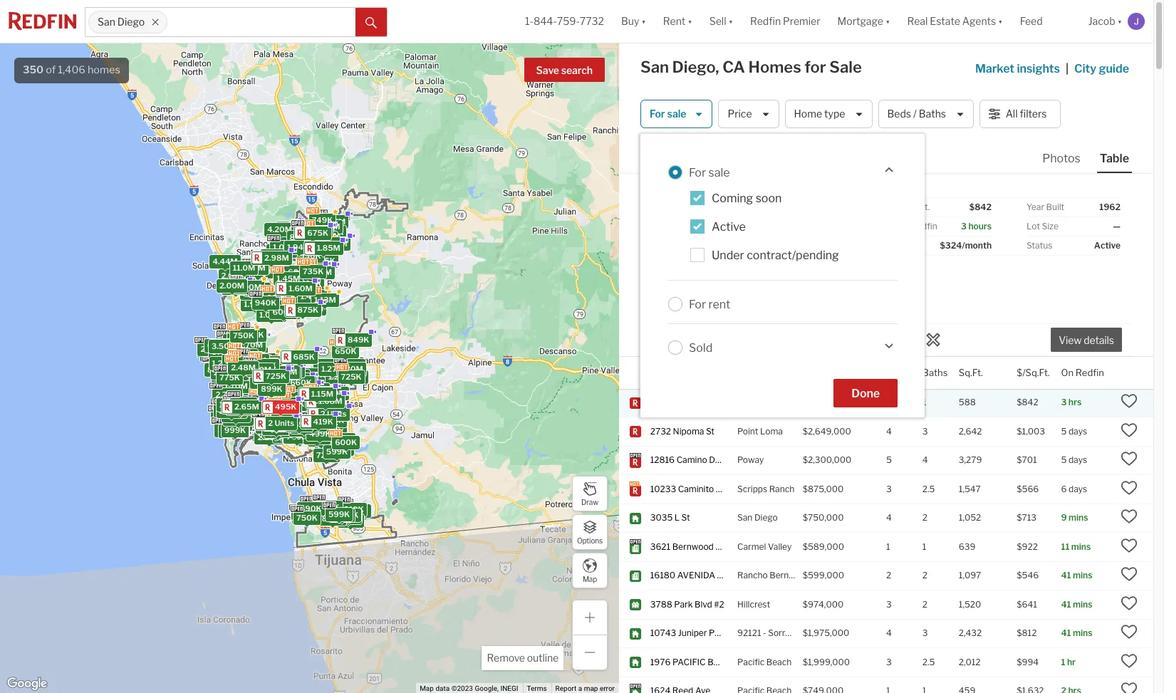 Task type: describe. For each thing, give the bounding box(es) containing it.
point
[[737, 426, 758, 437]]

0 horizontal spatial diego
[[117, 16, 145, 28]]

2.80m
[[219, 406, 244, 416]]

0 vertical spatial on redfin
[[898, 221, 937, 232]]

1 horizontal spatial 485k
[[299, 503, 321, 513]]

1 horizontal spatial 3 units
[[262, 426, 289, 436]]

0 vertical spatial park
[[674, 599, 693, 610]]

1 vertical spatial 939k
[[306, 432, 327, 442]]

1 vertical spatial 700k
[[287, 419, 309, 429]]

349k
[[304, 370, 325, 380]]

1962
[[1099, 202, 1121, 212]]

sold
[[689, 341, 713, 354]]

1 vertical spatial 475k
[[283, 399, 304, 409]]

925k down 625k
[[280, 296, 301, 306]]

1 vertical spatial 400k
[[280, 366, 302, 376]]

bernwood
[[672, 541, 714, 552]]

10743
[[650, 628, 676, 639]]

1 vertical spatial 1.03m
[[299, 303, 323, 313]]

under
[[712, 249, 744, 262]]

325k
[[246, 284, 267, 294]]

san diego, ca homes for sale
[[640, 58, 862, 76]]

697k
[[236, 332, 257, 342]]

lot
[[1027, 221, 1040, 232]]

0 horizontal spatial 4.00m
[[213, 413, 239, 423]]

1.60m up 1.88m
[[219, 400, 243, 410]]

11
[[1061, 541, 1069, 552]]

1 vertical spatial 1.79m
[[257, 397, 280, 407]]

1 horizontal spatial 550k
[[346, 506, 368, 516]]

favorite this home image for $546
[[1121, 566, 1138, 583]]

895k
[[264, 405, 285, 415]]

0 vertical spatial 395k
[[257, 358, 278, 368]]

6 favorite this home image from the top
[[1121, 681, 1138, 693]]

jacob
[[1088, 15, 1115, 27]]

surabaya
[[716, 484, 753, 494]]

0 vertical spatial 995k
[[305, 394, 327, 404]]

homes
[[748, 58, 801, 76]]

sell ▾ button
[[701, 0, 742, 43]]

rent ▾ button
[[663, 0, 692, 43]]

favorite this home image for 9 mins
[[1121, 508, 1138, 525]]

350 of 1,406 homes
[[23, 63, 120, 76]]

0 horizontal spatial 620k
[[255, 360, 276, 370]]

2,642
[[959, 426, 982, 437]]

▾ for rent ▾
[[688, 15, 692, 27]]

0 horizontal spatial 3 units
[[227, 397, 253, 407]]

770k
[[318, 511, 339, 521]]

l
[[674, 512, 680, 523]]

0 vertical spatial 400k
[[274, 297, 296, 307]]

0 vertical spatial 425k
[[289, 380, 310, 390]]

1 vertical spatial for
[[689, 166, 706, 179]]

1 horizontal spatial 1,406
[[640, 148, 668, 161]]

900k
[[270, 374, 292, 384]]

all filters
[[1006, 108, 1047, 120]]

1.07m
[[316, 221, 340, 231]]

map region
[[0, 0, 686, 693]]

545k
[[307, 510, 329, 520]]

favorite this home image for $994
[[1121, 652, 1138, 670]]

mins for $812
[[1073, 628, 1092, 639]]

0 horizontal spatial 1.15m
[[246, 357, 268, 366]]

1.53m
[[242, 373, 265, 383]]

active for coming soon
[[712, 220, 746, 234]]

41 mins for $812
[[1061, 628, 1092, 639]]

$495,000
[[803, 397, 844, 408]]

remove outline button
[[482, 646, 563, 670]]

1 horizontal spatial on redfin
[[1061, 367, 1104, 378]]

1 vertical spatial 849k
[[347, 335, 369, 345]]

3621 bernwood pl #108
[[650, 541, 746, 552]]

coming soon
[[712, 192, 782, 205]]

$713
[[1017, 512, 1037, 523]]

1.49m
[[300, 292, 324, 302]]

mins for $922
[[1071, 541, 1091, 552]]

3 inside listed by redfin 3 hrs ago 3d walkthrough
[[717, 182, 722, 191]]

925k up 669k
[[317, 391, 339, 401]]

365k
[[288, 420, 309, 430]]

1.55m
[[233, 358, 257, 368]]

5 days for $1,003
[[1061, 426, 1087, 437]]

868k
[[322, 415, 344, 425]]

1 vertical spatial 850k
[[297, 399, 318, 409]]

0 vertical spatial 845k
[[277, 368, 298, 378]]

0 vertical spatial 939k
[[308, 395, 329, 405]]

poway
[[737, 455, 764, 465]]

redfin inside "button"
[[750, 15, 781, 27]]

5 days for $701
[[1061, 455, 1087, 465]]

1 horizontal spatial san
[[640, 58, 669, 76]]

$/sq.
[[898, 202, 918, 212]]

669k
[[306, 406, 327, 416]]

listed by redfin 3 hrs ago 3d walkthrough
[[650, 182, 756, 207]]

for sale inside dialog
[[689, 166, 730, 179]]

1 vertical spatial 995k
[[285, 432, 307, 442]]

st for 3035 l st
[[681, 512, 690, 523]]

draw button
[[572, 476, 608, 511]]

2 vertical spatial 2.50m
[[260, 423, 285, 433]]

point loma
[[737, 426, 783, 437]]

0 horizontal spatial 485k
[[263, 425, 284, 435]]

favorite this home image for 11 mins
[[1121, 537, 1138, 554]]

0 vertical spatial 849k
[[281, 301, 303, 311]]

1 horizontal spatial 5.50m
[[269, 246, 294, 256]]

2 vertical spatial 675k
[[340, 516, 361, 526]]

1 horizontal spatial san diego
[[737, 512, 778, 523]]

hr
[[1067, 657, 1076, 667]]

price button
[[718, 100, 779, 128]]

37.5m
[[211, 347, 236, 357]]

1976 pacific beach dr link
[[650, 657, 748, 668]]

1 vertical spatial 429k
[[305, 417, 326, 427]]

3035
[[650, 512, 673, 523]]

925k down 695k
[[314, 256, 335, 266]]

map button
[[572, 553, 608, 588]]

1 vertical spatial 395k
[[294, 512, 316, 522]]

0 horizontal spatial san diego
[[98, 16, 145, 28]]

avenida
[[677, 570, 715, 581]]

1 vertical spatial baths
[[922, 367, 948, 378]]

1 vertical spatial 2.50m
[[216, 405, 241, 415]]

ago
[[740, 182, 756, 191]]

920k
[[266, 293, 288, 303]]

4 for $750,000
[[886, 512, 892, 523]]

buy ▾ button
[[621, 0, 646, 43]]

0 vertical spatial 429k
[[290, 395, 311, 405]]

1 vertical spatial 675k
[[259, 419, 280, 429]]

0 vertical spatial 3.30m
[[245, 266, 270, 276]]

0 vertical spatial 499k
[[300, 399, 322, 409]]

950k
[[260, 388, 282, 398]]

1 vertical spatial 1.09m
[[259, 310, 283, 320]]

2.5 for 1,547
[[922, 484, 935, 494]]

2 vertical spatial san
[[737, 512, 752, 523]]

▾ for sell ▾
[[728, 15, 733, 27]]

4 left 3,279
[[922, 455, 928, 465]]

1 vertical spatial $842
[[1017, 397, 1038, 408]]

1 vertical spatial 3.30m
[[243, 288, 268, 298]]

1 horizontal spatial 845k
[[321, 514, 343, 524]]

favorite this home image for 5 days
[[1121, 422, 1138, 439]]

2.15m
[[225, 408, 248, 418]]

1 horizontal spatial 1.08m
[[285, 292, 309, 302]]

0 vertical spatial 940k
[[255, 298, 276, 308]]

0 vertical spatial 700k
[[322, 227, 343, 237]]

0 vertical spatial 850k
[[308, 228, 329, 238]]

photos
[[1042, 152, 1081, 165]]

1 vertical spatial 1.15m
[[311, 389, 333, 399]]

0 vertical spatial 2.60m
[[321, 388, 346, 398]]

3.88m
[[320, 217, 345, 227]]

guide
[[1099, 62, 1129, 76]]

1 horizontal spatial park
[[709, 628, 727, 639]]

beds / baths
[[887, 108, 946, 120]]

1 horizontal spatial 490k
[[300, 504, 321, 514]]

1 vertical spatial 1.05m
[[268, 398, 291, 408]]

1 horizontal spatial 495k
[[275, 402, 296, 412]]

1 horizontal spatial 830k
[[271, 370, 293, 379]]

1.98m
[[244, 300, 267, 309]]

41 for $812
[[1061, 628, 1071, 639]]

2 vertical spatial 1.08m
[[318, 396, 342, 406]]

0 vertical spatial 960k
[[226, 335, 247, 345]]

1.31m
[[310, 267, 332, 277]]

0 vertical spatial 735k
[[302, 266, 323, 276]]

by
[[677, 182, 687, 191]]

2 vertical spatial 1.03m
[[242, 356, 266, 365]]

map data ©2023 google, inegi
[[420, 685, 518, 692]]

1.60m up 810k
[[283, 391, 307, 401]]

580k
[[254, 360, 276, 370]]

0 horizontal spatial 5.50m
[[218, 331, 243, 341]]

760k
[[271, 394, 292, 404]]

0 vertical spatial 11.0m
[[232, 263, 255, 273]]

1 vertical spatial 500k
[[238, 401, 260, 411]]

589k
[[225, 274, 247, 284]]

0 horizontal spatial 575k
[[258, 390, 279, 400]]

4.44m
[[212, 257, 237, 266]]

1.25m
[[269, 426, 293, 436]]

0 vertical spatial 2.50m
[[272, 367, 297, 376]]

of
[[46, 63, 56, 76]]

for inside button
[[650, 108, 665, 120]]

data
[[436, 685, 450, 692]]

0 vertical spatial 1,406
[[58, 63, 85, 76]]

sell ▾ button
[[709, 0, 733, 43]]

walkthrough
[[661, 198, 719, 207]]

1.90m up 990k
[[230, 334, 254, 344]]

beds for beds
[[886, 367, 908, 378]]

1 vertical spatial 575k
[[337, 510, 358, 520]]

1.95m
[[263, 251, 287, 261]]

view details
[[1059, 334, 1114, 346]]

0 horizontal spatial 495k
[[227, 399, 248, 409]]

5 for 3,279
[[1061, 455, 1067, 465]]

1976 pacific beach dr
[[650, 657, 748, 667]]

1.27m
[[321, 364, 344, 374]]

city
[[1074, 62, 1096, 76]]

1 horizontal spatial 588
[[959, 397, 976, 408]]

jacob ▾
[[1088, 15, 1122, 27]]

0 vertical spatial 475k
[[297, 374, 319, 384]]

1.90m down '2.20m'
[[215, 381, 239, 391]]

days for $701
[[1068, 455, 1087, 465]]

949k up 950k
[[273, 375, 295, 385]]

2.98m
[[264, 253, 289, 263]]

1.60m down '2.98m'
[[282, 267, 306, 277]]

submit search image
[[365, 17, 377, 28]]

mins for $546
[[1073, 570, 1092, 581]]

1 vertical spatial redfin
[[911, 221, 937, 232]]

295k
[[265, 427, 286, 437]]

1 horizontal spatial 445k
[[292, 378, 313, 388]]

843k
[[262, 425, 284, 435]]

92121 - sorrento $1,975,000
[[737, 628, 849, 639]]

rent ▾ button
[[654, 0, 701, 43]]

5 for 2,642
[[1061, 426, 1067, 437]]

sq.ft. button
[[959, 357, 983, 389]]

639k
[[233, 399, 254, 409]]



Task type: vqa. For each thing, say whether or not it's contained in the screenshot.


Task type: locate. For each thing, give the bounding box(es) containing it.
remove san diego image
[[151, 18, 160, 26]]

0 vertical spatial 1.09m
[[273, 242, 296, 252]]

1 2.5 from the top
[[922, 484, 935, 494]]

1 vertical spatial 3 units
[[262, 426, 289, 436]]

1 horizontal spatial st
[[706, 426, 714, 437]]

1 horizontal spatial 675k
[[307, 228, 328, 238]]

1 5 days from the top
[[1061, 426, 1087, 437]]

555k
[[274, 297, 295, 307]]

0 vertical spatial 550k
[[312, 422, 333, 432]]

san diego left remove san diego icon in the top of the page
[[98, 16, 145, 28]]

0 horizontal spatial 490k
[[265, 423, 287, 433]]

days down hrs
[[1068, 426, 1087, 437]]

$546
[[1017, 570, 1039, 581]]

1 vertical spatial st
[[681, 512, 690, 523]]

1.13m
[[314, 295, 336, 305], [316, 361, 338, 371]]

810k
[[287, 403, 307, 413]]

41 for $641
[[1061, 599, 1071, 610]]

1 vertical spatial 550k
[[346, 506, 368, 516]]

1 horizontal spatial sale
[[708, 166, 730, 179]]

beds left /
[[887, 108, 911, 120]]

5 right $2,300,000
[[886, 455, 892, 465]]

2 vertical spatial 1.15m
[[276, 401, 298, 411]]

st right nipoma
[[706, 426, 714, 437]]

2 favorite this home image from the top
[[1121, 422, 1138, 439]]

favorite this home image
[[1121, 393, 1138, 410], [1121, 422, 1138, 439], [1121, 508, 1138, 525], [1121, 537, 1138, 554], [1121, 595, 1138, 612], [1121, 681, 1138, 693]]

299k
[[274, 402, 295, 412]]

0 horizontal spatial 940k
[[255, 298, 276, 308]]

0 horizontal spatial 830k
[[214, 371, 236, 381]]

photo of 1464 essex st #6, san diego, ca 92103 image
[[640, 174, 886, 356]]

2 units
[[225, 399, 252, 409], [320, 409, 346, 419], [268, 418, 294, 428], [259, 418, 285, 428], [262, 424, 289, 434], [264, 426, 291, 436]]

1 vertical spatial 869k
[[302, 415, 323, 425]]

1 vertical spatial 480k
[[261, 419, 282, 429]]

0 horizontal spatial 445k
[[264, 368, 286, 378]]

41 mins up 'hr'
[[1061, 628, 1092, 639]]

baths inside the beds / baths button
[[919, 108, 946, 120]]

2.00m
[[221, 271, 246, 281], [219, 281, 244, 291], [236, 282, 261, 292], [225, 372, 250, 382]]

1 41 mins from the top
[[1061, 570, 1092, 581]]

days for $1,003
[[1068, 426, 1087, 437]]

mins for $641
[[1073, 599, 1092, 610]]

2 horizontal spatial 1.08m
[[318, 396, 342, 406]]

sale inside button
[[667, 108, 686, 120]]

41 mins down 11 mins
[[1061, 570, 1092, 581]]

2 5 days from the top
[[1061, 455, 1087, 465]]

3035 l st
[[650, 512, 690, 523]]

11.0m
[[232, 263, 255, 273], [218, 350, 240, 360]]

▾ for mortgage ▾
[[885, 15, 890, 27]]

pacific
[[672, 657, 706, 667]]

1 horizontal spatial map
[[583, 575, 597, 583]]

0 vertical spatial 575k
[[258, 390, 279, 400]]

favorite this home image for $701
[[1121, 450, 1138, 468]]

620k up 299k in the left bottom of the page
[[280, 392, 302, 402]]

2 41 from the top
[[1061, 599, 1071, 610]]

3.35m down 3.70m
[[221, 426, 246, 436]]

status
[[1027, 240, 1052, 251]]

1 vertical spatial 4.00m
[[213, 413, 239, 423]]

days for $566
[[1069, 484, 1087, 494]]

400k up "660k"
[[280, 366, 302, 376]]

0 horizontal spatial redfin
[[750, 15, 781, 27]]

search
[[561, 64, 593, 76]]

1 horizontal spatial 620k
[[280, 392, 302, 402]]

options button
[[572, 514, 608, 550]]

0 horizontal spatial 960k
[[226, 335, 247, 345]]

mins right 11
[[1071, 541, 1091, 552]]

550k down 669k
[[312, 422, 333, 432]]

map for map
[[583, 575, 597, 583]]

baths right /
[[919, 108, 946, 120]]

0 vertical spatial diego
[[117, 16, 145, 28]]

san up carmel
[[737, 512, 752, 523]]

san up homes
[[98, 16, 115, 28]]

720k
[[316, 237, 337, 247]]

google,
[[475, 685, 499, 692]]

2 vertical spatial for
[[689, 297, 706, 311]]

599k
[[307, 241, 329, 251], [222, 375, 244, 385], [297, 411, 318, 421], [265, 419, 287, 429], [289, 433, 310, 443], [326, 446, 347, 456], [328, 509, 349, 519]]

1.13m right "685k"
[[316, 361, 338, 371]]

1 ▾ from the left
[[641, 15, 646, 27]]

0 horizontal spatial 500k
[[238, 401, 260, 411]]

1.09m down 920k
[[259, 310, 283, 320]]

map left data at the bottom
[[420, 685, 434, 692]]

1 vertical spatial 2.5
[[922, 657, 935, 667]]

0 vertical spatial $842
[[969, 202, 992, 212]]

active for —
[[1094, 240, 1121, 251]]

mortgage
[[837, 15, 883, 27]]

mins right '9'
[[1069, 512, 1088, 523]]

0 horizontal spatial 650k
[[283, 426, 305, 436]]

beds
[[887, 108, 911, 120], [886, 367, 908, 378]]

2,432
[[959, 628, 982, 639]]

1.90m up 389k
[[302, 385, 326, 395]]

view details link
[[1051, 326, 1122, 352]]

999k
[[241, 337, 263, 347], [224, 402, 246, 412], [260, 416, 282, 426], [224, 425, 245, 435]]

sale down diego,
[[667, 108, 686, 120]]

mins up 'hr'
[[1073, 628, 1092, 639]]

6.95m
[[212, 345, 237, 355]]

2 vertical spatial 849k
[[275, 431, 297, 441]]

favorite this home image for 3 hrs
[[1121, 393, 1138, 410]]

660k
[[290, 377, 311, 387]]

4 for $1,975,000
[[886, 628, 892, 639]]

1 vertical spatial 3.35m
[[221, 426, 246, 436]]

2 41 mins from the top
[[1061, 599, 1092, 610]]

map inside button
[[583, 575, 597, 583]]

735k down 868k
[[323, 427, 344, 437]]

beds for beds / baths
[[887, 108, 911, 120]]

redfin down view details at top right
[[1076, 367, 1104, 378]]

5 ▾ from the left
[[998, 15, 1003, 27]]

479k
[[302, 420, 323, 430]]

1.13m down 1.31m on the left of the page
[[314, 295, 336, 305]]

0 vertical spatial 5.50m
[[269, 246, 294, 256]]

3 days from the top
[[1069, 484, 1087, 494]]

1.75m
[[216, 357, 239, 367]]

beds inside button
[[887, 108, 911, 120]]

map for map data ©2023 google, inegi
[[420, 685, 434, 692]]

san left diego,
[[640, 58, 669, 76]]

1 vertical spatial 11.0m
[[218, 350, 240, 360]]

0 vertical spatial 2.5
[[922, 484, 935, 494]]

41 mins for $641
[[1061, 599, 1092, 610]]

6 ▾ from the left
[[1117, 15, 1122, 27]]

mins down 11 mins
[[1073, 570, 1092, 581]]

1 vertical spatial 899k
[[261, 384, 282, 394]]

0 vertical spatial 1.13m
[[314, 295, 336, 305]]

0 vertical spatial st
[[706, 426, 714, 437]]

st for 2732 nipoma st
[[706, 426, 714, 437]]

0 horizontal spatial 845k
[[277, 368, 298, 378]]

0 horizontal spatial on
[[898, 221, 909, 232]]

640k
[[260, 416, 282, 426]]

845k down "685k"
[[277, 368, 298, 378]]

10743 juniper park link
[[650, 628, 727, 640]]

469k
[[253, 390, 274, 400]]

1 vertical spatial 650k
[[283, 426, 305, 436]]

user photo image
[[1128, 13, 1145, 30]]

1 vertical spatial 845k
[[321, 514, 343, 524]]

10233 caminito surabaya link
[[650, 484, 753, 495]]

2.70m
[[211, 362, 235, 372], [221, 368, 246, 378]]

park right juniper
[[709, 628, 727, 639]]

favorite this home image for 41 mins
[[1121, 595, 1138, 612]]

2.5 for 2,012
[[922, 657, 935, 667]]

0 horizontal spatial 480k
[[261, 419, 282, 429]]

3.30m down 2.95m
[[245, 266, 270, 276]]

redfin left premier
[[750, 15, 781, 27]]

3.70m
[[226, 414, 250, 424]]

real estate agents ▾ link
[[907, 0, 1003, 43]]

redfin down ft.
[[911, 221, 937, 232]]

for sale inside button
[[650, 108, 686, 120]]

agents
[[962, 15, 996, 27]]

1 horizontal spatial 480k
[[311, 395, 332, 405]]

dialog
[[640, 134, 925, 417]]

1,406 up listed
[[640, 148, 668, 161]]

0 horizontal spatial 1.08m
[[243, 370, 266, 380]]

1 vertical spatial beds
[[886, 367, 908, 378]]

569k
[[267, 426, 289, 436]]

1 horizontal spatial diego
[[754, 512, 778, 523]]

425k down 669k
[[306, 418, 327, 428]]

3 41 mins from the top
[[1061, 628, 1092, 639]]

940k down 325k
[[255, 298, 276, 308]]

active up under
[[712, 220, 746, 234]]

0 vertical spatial 675k
[[307, 228, 328, 238]]

1 vertical spatial 41 mins
[[1061, 599, 1092, 610]]

x-out this home image
[[925, 331, 942, 348]]

favorite this home image for $566
[[1121, 479, 1138, 496]]

925k down 419k
[[311, 427, 332, 437]]

1 41 from the top
[[1061, 570, 1071, 581]]

rent ▾
[[663, 15, 692, 27]]

0 vertical spatial map
[[583, 575, 597, 583]]

days up 6 days
[[1068, 455, 1087, 465]]

▾ for buy ▾
[[641, 15, 646, 27]]

1 vertical spatial 1,406
[[640, 148, 668, 161]]

units
[[234, 397, 253, 407], [232, 399, 252, 409], [327, 409, 346, 419], [274, 418, 294, 428], [265, 418, 285, 428], [269, 424, 289, 434], [271, 426, 291, 436], [269, 426, 289, 436]]

view details button
[[1051, 328, 1122, 352]]

1 vertical spatial 499k
[[309, 429, 331, 439]]

2 horizontal spatial 1.15m
[[311, 389, 333, 399]]

2 vertical spatial days
[[1069, 484, 1087, 494]]

869k down 330k
[[302, 415, 323, 425]]

1 horizontal spatial 500k
[[295, 268, 317, 278]]

sell
[[709, 15, 726, 27]]

1 horizontal spatial 940k
[[343, 372, 365, 382]]

on up 3 hrs
[[1061, 367, 1074, 378]]

595k
[[329, 444, 351, 454]]

960k up 3.45m
[[226, 335, 247, 345]]

899k down 350k
[[261, 384, 282, 394]]

4 for $2,649,000
[[886, 426, 892, 437]]

2732 nipoma st
[[650, 426, 714, 437]]

beds left baths button
[[886, 367, 908, 378]]

1,097
[[959, 570, 981, 581]]

949k up 1.99m
[[285, 374, 306, 384]]

▾ right mortgage
[[885, 15, 890, 27]]

620k up 350k
[[255, 360, 276, 370]]

799k
[[300, 279, 321, 289], [242, 330, 264, 340], [290, 352, 311, 362], [252, 361, 273, 371], [263, 398, 284, 408], [305, 504, 326, 514]]

4.36m
[[222, 338, 247, 348]]

41 for $546
[[1061, 570, 1071, 581]]

5 days up 6 days
[[1061, 455, 1087, 465]]

2 vertical spatial 700k
[[331, 435, 352, 445]]

0 vertical spatial days
[[1068, 426, 1087, 437]]

view
[[1059, 334, 1082, 346]]

for sale up "redfin"
[[689, 166, 730, 179]]

395k left 770k at the bottom left
[[294, 512, 316, 522]]

3 41 from the top
[[1061, 628, 1071, 639]]

map down options
[[583, 575, 597, 583]]

1.60m
[[282, 267, 306, 277], [288, 283, 312, 293], [283, 391, 307, 401], [219, 400, 243, 410]]

▾ for jacob ▾
[[1117, 15, 1122, 27]]

3 hrs
[[1061, 397, 1082, 408]]

41 right $641 at the bottom of page
[[1061, 599, 1071, 610]]

sale
[[667, 108, 686, 120], [708, 166, 730, 179]]

2.95m
[[259, 254, 283, 264]]

4 favorite this home image from the top
[[1121, 537, 1138, 554]]

san
[[98, 16, 115, 28], [640, 58, 669, 76], [737, 512, 752, 523]]

redfin inside button
[[1076, 367, 1104, 378]]

2 days from the top
[[1068, 455, 1087, 465]]

1 favorite this home image from the top
[[1121, 393, 1138, 410]]

0 vertical spatial 588
[[857, 315, 879, 328]]

500k down 996k
[[295, 268, 317, 278]]

425k
[[289, 380, 310, 390], [306, 418, 327, 428]]

3.30m up 1.98m
[[243, 288, 268, 298]]

425k up 1.99m
[[289, 380, 310, 390]]

400k down 625k
[[274, 297, 296, 307]]

489k
[[267, 425, 289, 435]]

0 vertical spatial 3.35m
[[240, 263, 265, 273]]

nipoma
[[673, 426, 704, 437]]

save search
[[536, 64, 593, 76]]

on redfin up hrs
[[1061, 367, 1104, 378]]

0 vertical spatial 485k
[[263, 425, 284, 435]]

redfin
[[750, 15, 781, 27], [911, 221, 937, 232], [1076, 367, 1104, 378]]

1.99m
[[287, 397, 310, 407]]

1.09m up '2.98m'
[[273, 242, 296, 252]]

favorite this home image
[[896, 331, 913, 348], [1121, 450, 1138, 468], [1121, 479, 1138, 496], [1121, 566, 1138, 583], [1121, 624, 1138, 641], [1121, 652, 1138, 670]]

400k
[[274, 297, 296, 307], [280, 366, 302, 376]]

844-
[[533, 15, 557, 27]]

hrs
[[723, 182, 738, 191]]

on down $/sq.
[[898, 221, 909, 232]]

st right l
[[681, 512, 690, 523]]

1 horizontal spatial 1.79m
[[303, 295, 326, 305]]

0 vertical spatial 899k
[[226, 280, 248, 290]]

1 vertical spatial 41
[[1061, 599, 1071, 610]]

0 vertical spatial 1.05m
[[279, 376, 303, 386]]

0 horizontal spatial park
[[674, 599, 693, 610]]

2.5 left 1,547 on the bottom
[[922, 484, 935, 494]]

875k
[[297, 305, 318, 315], [298, 398, 319, 408], [265, 404, 286, 414]]

500k up 3.70m
[[238, 401, 260, 411]]

5 favorite this home image from the top
[[1121, 595, 1138, 612]]

favorite this home image for $812
[[1121, 624, 1138, 641]]

735k down 996k
[[302, 266, 323, 276]]

venusto
[[717, 570, 758, 581]]

2.90m
[[200, 346, 225, 356]]

480k
[[311, 395, 332, 405], [261, 419, 282, 429]]

395k up 350k
[[257, 358, 278, 368]]

4 right $750,000
[[886, 512, 892, 523]]

9.50m
[[208, 359, 233, 369]]

1 horizontal spatial 899k
[[261, 384, 282, 394]]

1 days from the top
[[1068, 426, 1087, 437]]

1 vertical spatial 960k
[[310, 435, 332, 445]]

$324/month
[[940, 240, 992, 251]]

google image
[[4, 675, 51, 693]]

869k right 555k
[[299, 299, 320, 309]]

4 down done button
[[886, 426, 892, 437]]

1.60m down 625k
[[288, 283, 312, 293]]

41 mins for $546
[[1061, 570, 1092, 581]]

dialog containing for sale
[[640, 134, 925, 417]]

on redfin down $/sq. ft.
[[898, 221, 937, 232]]

mins right $641 at the bottom of page
[[1073, 599, 1092, 610]]

5 up 6
[[1061, 455, 1067, 465]]

2 ▾ from the left
[[688, 15, 692, 27]]

41 mins right $641 at the bottom of page
[[1061, 599, 1092, 610]]

899k up 1.98m
[[226, 280, 248, 290]]

10743 juniper park
[[650, 628, 727, 639]]

0 vertical spatial beds
[[887, 108, 911, 120]]

1.05m
[[279, 376, 303, 386], [268, 398, 291, 408]]

size
[[1042, 221, 1058, 232]]

▾ right 'agents'
[[998, 15, 1003, 27]]

soon
[[756, 192, 782, 205]]

330k
[[302, 403, 324, 413]]

695k
[[310, 245, 332, 255]]

1 horizontal spatial 650k
[[334, 346, 356, 356]]

3 units
[[227, 397, 253, 407], [262, 426, 289, 436]]

scripps
[[737, 484, 767, 494]]

845k down 765k
[[321, 514, 343, 524]]

2.5 left 2,012
[[922, 657, 935, 667]]

949k up 312k
[[283, 417, 305, 427]]

None search field
[[168, 8, 355, 36]]

park left blvd
[[674, 599, 693, 610]]

rent
[[663, 15, 685, 27]]

850k
[[308, 228, 329, 238], [297, 399, 318, 409]]

1,406 right of
[[58, 63, 85, 76]]

41 up 1 hr
[[1061, 628, 1071, 639]]

0 vertical spatial 4.00m
[[252, 402, 277, 412]]

3 favorite this home image from the top
[[1121, 508, 1138, 525]]

heading
[[648, 314, 763, 353]]

0 vertical spatial 869k
[[299, 299, 320, 309]]

▾ right sell
[[728, 15, 733, 27]]

1.15m
[[246, 357, 268, 366], [311, 389, 333, 399], [276, 401, 298, 411]]

1,406
[[58, 63, 85, 76], [640, 148, 668, 161]]

mins for $713
[[1069, 512, 1088, 523]]

▾ right the "rent"
[[688, 15, 692, 27]]

days right 6
[[1069, 484, 1087, 494]]

carmel
[[737, 541, 766, 552]]

0 horizontal spatial 550k
[[312, 422, 333, 432]]

990k
[[233, 350, 255, 360]]

940k right the 349k
[[343, 372, 365, 382]]

3.35m up 589k
[[240, 263, 265, 273]]

diego left remove san diego icon in the top of the page
[[117, 16, 145, 28]]

275k
[[308, 507, 328, 517]]

2 2.5 from the top
[[922, 657, 935, 667]]

1 horizontal spatial 960k
[[310, 435, 332, 445]]

974k
[[271, 402, 293, 412]]

mortgage ▾
[[837, 15, 890, 27]]

rancho bernardo $599,000
[[737, 570, 844, 581]]

0 horizontal spatial on redfin
[[898, 221, 937, 232]]

1.20m
[[278, 268, 301, 278], [224, 283, 247, 293], [212, 358, 235, 368], [339, 364, 363, 374], [283, 371, 307, 381], [328, 372, 351, 382], [229, 405, 252, 415], [278, 419, 301, 429]]

0 vertical spatial 3 units
[[227, 397, 253, 407]]

$842 up the hours
[[969, 202, 992, 212]]

3 ▾ from the left
[[728, 15, 733, 27]]

1 horizontal spatial 395k
[[294, 512, 316, 522]]

0 horizontal spatial san
[[98, 16, 115, 28]]

diego down scripps ranch
[[754, 512, 778, 523]]

6 days
[[1061, 484, 1087, 494]]

$566
[[1017, 484, 1039, 494]]

diego,
[[672, 58, 719, 76]]

650k
[[334, 346, 356, 356], [283, 426, 305, 436]]

1 vertical spatial 735k
[[323, 427, 344, 437]]

on inside button
[[1061, 367, 1074, 378]]

▾ left user photo
[[1117, 15, 1122, 27]]

1 vertical spatial park
[[709, 628, 727, 639]]

320k
[[273, 402, 295, 412]]

sale up hrs on the top of the page
[[708, 166, 730, 179]]

▾ right the buy on the right of page
[[641, 15, 646, 27]]

4 ▾ from the left
[[885, 15, 890, 27]]

550k right 770k at the bottom left
[[346, 506, 368, 516]]

0 vertical spatial 1.03m
[[279, 234, 303, 244]]

$842 up the "$1,003"
[[1017, 397, 1038, 408]]



